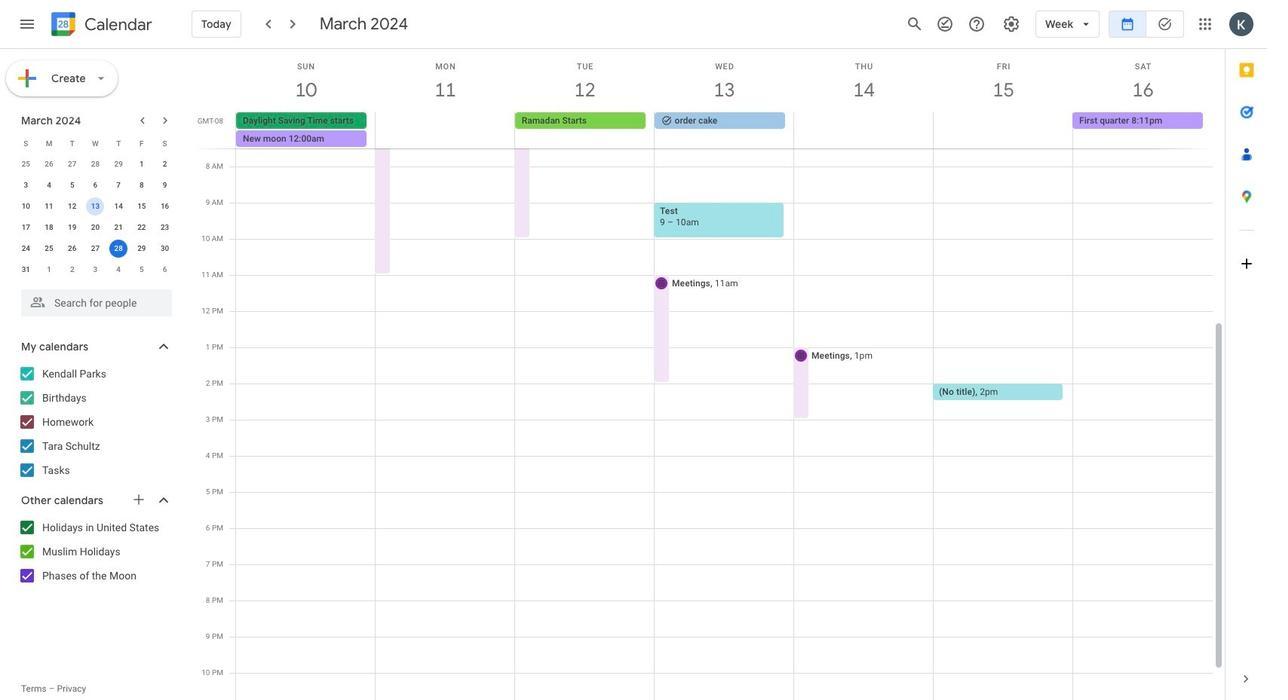 Task type: locate. For each thing, give the bounding box(es) containing it.
7 element
[[110, 177, 128, 195]]

3 element
[[17, 177, 35, 195]]

11 element
[[40, 198, 58, 216]]

22 element
[[133, 219, 151, 237]]

17 element
[[17, 219, 35, 237]]

12 element
[[63, 198, 81, 216]]

april 1 element
[[40, 261, 58, 279]]

None search field
[[0, 284, 187, 317]]

march 2024 grid
[[14, 133, 177, 281]]

grid
[[193, 49, 1225, 701]]

6 element
[[86, 177, 104, 195]]

february 25 element
[[17, 155, 35, 174]]

row group
[[14, 154, 177, 281]]

10 element
[[17, 198, 35, 216]]

19 element
[[63, 219, 81, 237]]

cell
[[236, 112, 376, 149], [376, 112, 515, 149], [794, 112, 933, 149], [933, 112, 1073, 149], [84, 196, 107, 217], [107, 238, 130, 260]]

23 element
[[156, 219, 174, 237]]

4 element
[[40, 177, 58, 195]]

Search for people text field
[[30, 290, 163, 317]]

16 element
[[156, 198, 174, 216]]

13 element
[[86, 198, 104, 216]]

row
[[229, 112, 1225, 149], [14, 133, 177, 154], [14, 154, 177, 175], [14, 175, 177, 196], [14, 196, 177, 217], [14, 217, 177, 238], [14, 238, 177, 260], [14, 260, 177, 281]]

15 element
[[133, 198, 151, 216]]

tab list
[[1226, 49, 1267, 659]]

main drawer image
[[18, 15, 36, 33]]

27 element
[[86, 240, 104, 258]]

31 element
[[17, 261, 35, 279]]

2 element
[[156, 155, 174, 174]]

heading
[[81, 15, 152, 34]]

april 3 element
[[86, 261, 104, 279]]

heading inside 'calendar' element
[[81, 15, 152, 34]]

april 2 element
[[63, 261, 81, 279]]



Task type: vqa. For each thing, say whether or not it's contained in the screenshot.
'heading' in the Calendar element
no



Task type: describe. For each thing, give the bounding box(es) containing it.
28, today element
[[110, 240, 128, 258]]

14 element
[[110, 198, 128, 216]]

add other calendars image
[[131, 493, 146, 508]]

april 6 element
[[156, 261, 174, 279]]

february 28 element
[[86, 155, 104, 174]]

5 element
[[63, 177, 81, 195]]

29 element
[[133, 240, 151, 258]]

calendar element
[[48, 9, 152, 42]]

my calendars list
[[3, 362, 187, 483]]

9 element
[[156, 177, 174, 195]]

18 element
[[40, 219, 58, 237]]

8 element
[[133, 177, 151, 195]]

20 element
[[86, 219, 104, 237]]

april 4 element
[[110, 261, 128, 279]]

other calendars list
[[3, 516, 187, 588]]

1 element
[[133, 155, 151, 174]]

25 element
[[40, 240, 58, 258]]

february 27 element
[[63, 155, 81, 174]]

february 26 element
[[40, 155, 58, 174]]

30 element
[[156, 240, 174, 258]]

april 5 element
[[133, 261, 151, 279]]

february 29 element
[[110, 155, 128, 174]]

26 element
[[63, 240, 81, 258]]

settings menu image
[[1003, 15, 1021, 33]]

24 element
[[17, 240, 35, 258]]

21 element
[[110, 219, 128, 237]]



